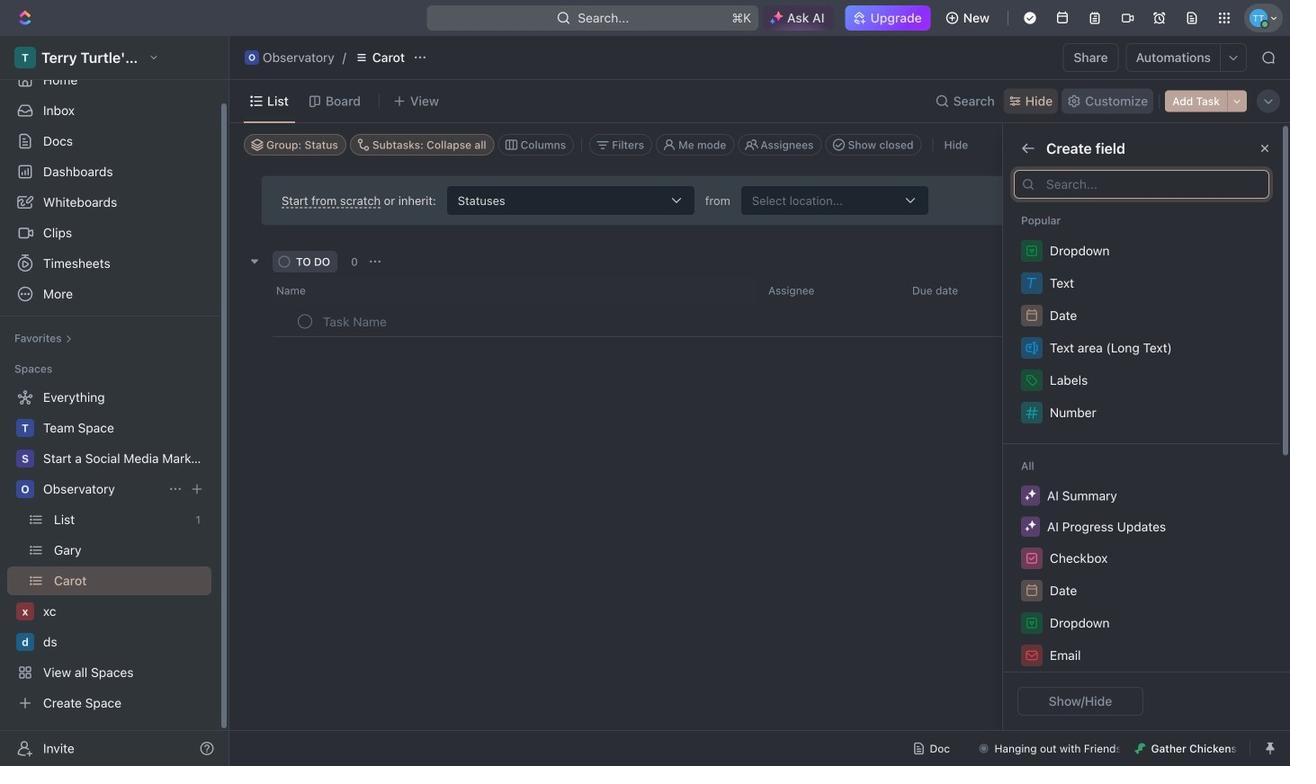 Task type: vqa. For each thing, say whether or not it's contained in the screenshot.
Drumstick Bite icon
yes



Task type: locate. For each thing, give the bounding box(es) containing it.
terry turtle's workspace, , element
[[14, 47, 36, 68]]

tree
[[7, 383, 211, 718]]

observatory, , element
[[245, 50, 259, 65], [16, 480, 34, 498]]

1 horizontal spatial observatory, , element
[[245, 50, 259, 65]]

0 vertical spatial observatory, , element
[[245, 50, 259, 65]]

change status image
[[305, 317, 314, 326]]

1 vertical spatial observatory, , element
[[16, 480, 34, 498]]

0 horizontal spatial observatory, , element
[[16, 480, 34, 498]]

Task Name text field
[[323, 307, 849, 336]]

start a social media marketing agency, , element
[[16, 450, 34, 468]]

ds, , element
[[16, 633, 34, 651]]

Search... text field
[[1046, 177, 1262, 192]]

team space, , element
[[16, 419, 34, 437]]



Task type: describe. For each thing, give the bounding box(es) containing it.
Search tasks... text field
[[1100, 131, 1280, 158]]

xc, , element
[[16, 603, 34, 621]]

drumstick bite image
[[1135, 744, 1146, 754]]

tree inside 'sidebar' 'navigation'
[[7, 383, 211, 718]]

observatory, , element inside tree
[[16, 480, 34, 498]]

sidebar navigation
[[0, 36, 233, 767]]



